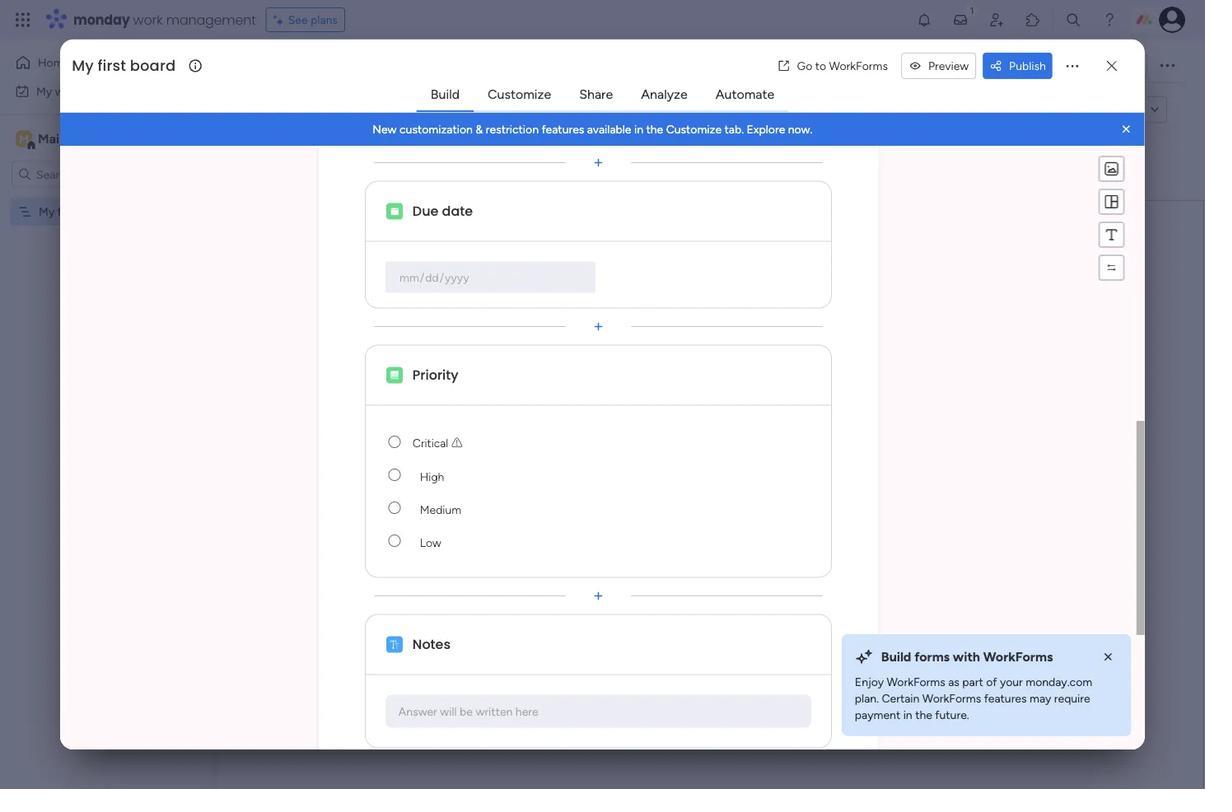 Task type: locate. For each thing, give the bounding box(es) containing it.
2 add new question image from the top
[[591, 588, 607, 605]]

priority button
[[411, 362, 811, 389]]

my inside button
[[36, 84, 52, 98]]

0 horizontal spatial the
[[647, 122, 664, 136]]

my up my work button
[[72, 55, 94, 76]]

search everything image
[[1066, 12, 1082, 28]]

1 horizontal spatial the
[[916, 709, 933, 723]]

0 vertical spatial my
[[72, 55, 94, 76]]

medium
[[420, 503, 462, 517]]

0 vertical spatial first
[[98, 55, 126, 76]]

build up customization
[[431, 87, 460, 103]]

0 vertical spatial component__icon image
[[387, 203, 403, 220]]

my inside field
[[72, 55, 94, 76]]

my first board down search in workspace field on the left top of the page
[[39, 205, 111, 219]]

none field inside form form
[[411, 426, 812, 459]]

here
[[516, 705, 539, 719]]

Search in workspace field
[[35, 165, 138, 184]]

1 vertical spatial your
[[1001, 676, 1024, 690]]

0 vertical spatial my first board
[[72, 55, 176, 76]]

add new question image up let's on the left top
[[591, 319, 607, 335]]

by up new on the left
[[386, 102, 400, 118]]

work
[[133, 10, 163, 29], [55, 84, 80, 98]]

add new question image up notes button
[[591, 588, 607, 605]]

/
[[1129, 59, 1133, 73]]

1 horizontal spatial work
[[133, 10, 163, 29]]

0 vertical spatial menu image
[[1104, 194, 1121, 210]]

building
[[685, 337, 763, 365]]

customize up restriction
[[488, 87, 552, 103]]

invite / 1
[[1097, 59, 1141, 73]]

due
[[413, 202, 439, 220]]

your right of
[[1001, 676, 1024, 690]]

0 vertical spatial board
[[130, 55, 176, 76]]

customize inside banner banner
[[667, 122, 722, 136]]

workforms right 'to'
[[830, 59, 889, 73]]

1 horizontal spatial customize
[[667, 122, 722, 136]]

3 component__icon image from the top
[[387, 637, 403, 653]]

component__icon image left due
[[387, 203, 403, 220]]

automate link
[[703, 80, 788, 110]]

0 vertical spatial by
[[386, 102, 400, 118]]

board
[[130, 55, 176, 76], [81, 205, 111, 219]]

certain
[[882, 692, 920, 706]]

0 horizontal spatial board
[[81, 205, 111, 219]]

medium button
[[411, 492, 812, 525]]

0 vertical spatial customize
[[488, 87, 552, 103]]

john smith image
[[1160, 7, 1186, 33]]

1 horizontal spatial features
[[985, 692, 1028, 706]]

analyze link
[[628, 80, 701, 110]]

customize left tab.
[[667, 122, 722, 136]]

answer
[[399, 705, 438, 719]]

close image
[[1119, 121, 1136, 138], [1101, 650, 1118, 666]]

2 vertical spatial component__icon image
[[387, 637, 403, 653]]

1 vertical spatial close image
[[1101, 650, 1118, 666]]

2 vertical spatial my
[[39, 205, 55, 219]]

1 horizontal spatial by
[[655, 337, 679, 365]]

copy
[[1061, 103, 1089, 117]]

new
[[373, 122, 397, 136]]

workspace image
[[16, 130, 32, 148]]

invite
[[1097, 59, 1126, 73]]

files gallery button
[[742, 53, 829, 79]]

now.
[[789, 122, 813, 136]]

share
[[580, 87, 613, 103]]

my
[[72, 55, 94, 76], [36, 84, 52, 98], [39, 205, 55, 219]]

0 vertical spatial close image
[[1119, 121, 1136, 138]]

first up my work button
[[98, 55, 126, 76]]

1 menu image from the top
[[1104, 194, 1121, 210]]

form form
[[60, 0, 1146, 785]]

1 horizontal spatial close image
[[1119, 121, 1136, 138]]

my first board
[[72, 55, 176, 76], [39, 205, 111, 219]]

in right available
[[635, 122, 644, 136]]

features down of
[[985, 692, 1028, 706]]

1 vertical spatial customize
[[667, 122, 722, 136]]

board down the monday work management
[[130, 55, 176, 76]]

0 horizontal spatial first
[[57, 205, 78, 219]]

1 component__icon image from the top
[[387, 203, 403, 220]]

2 horizontal spatial build
[[882, 650, 912, 666]]

work right monday
[[133, 10, 163, 29]]

plans
[[311, 13, 338, 27]]

1 horizontal spatial your
[[1001, 676, 1024, 690]]

the down the certain
[[916, 709, 933, 723]]

as
[[949, 676, 960, 690]]

main
[[38, 131, 67, 147]]

preview button
[[902, 53, 977, 79]]

apps image
[[1025, 12, 1042, 28]]

your right building
[[769, 337, 812, 365]]

workforms up future.
[[923, 692, 982, 706]]

go to workforms button
[[771, 53, 895, 79]]

see plans
[[288, 13, 338, 27]]

notifications image
[[917, 12, 933, 28]]

features left available
[[542, 122, 585, 136]]

in inside enjoy workforms as part of your monday.com plan. certain workforms features may require payment in the future.
[[904, 709, 913, 723]]

0 vertical spatial build
[[431, 87, 460, 103]]

0 horizontal spatial your
[[769, 337, 812, 365]]

build down let's start by building your form
[[681, 401, 710, 416]]

home
[[38, 56, 69, 70]]

high button
[[411, 459, 812, 492]]

0 horizontal spatial features
[[542, 122, 585, 136]]

first down search in workspace field on the left top of the page
[[57, 205, 78, 219]]

invite members image
[[989, 12, 1006, 28]]

tab list
[[417, 79, 789, 112]]

workforms up the certain
[[887, 676, 946, 690]]

1 vertical spatial build
[[681, 401, 710, 416]]

the
[[647, 122, 664, 136], [916, 709, 933, 723]]

publish button
[[984, 53, 1053, 79]]

build for build forms with workforms
[[882, 650, 912, 666]]

1 image
[[965, 1, 980, 19]]

0 horizontal spatial build
[[431, 87, 460, 103]]

0 vertical spatial work
[[133, 10, 163, 29]]

component__icon image for due
[[387, 203, 403, 220]]

0 horizontal spatial in
[[635, 122, 644, 136]]

customize
[[488, 87, 552, 103], [667, 122, 722, 136]]

1 horizontal spatial in
[[904, 709, 913, 723]]

menu image
[[1104, 194, 1121, 210], [1104, 227, 1121, 243]]

1 vertical spatial work
[[55, 84, 80, 98]]

0 vertical spatial your
[[769, 337, 812, 365]]

new customization & restriction features available in the customize tab. explore now.
[[373, 122, 813, 136]]

in inside banner banner
[[635, 122, 644, 136]]

0 horizontal spatial by
[[386, 102, 400, 118]]

1 vertical spatial features
[[985, 692, 1028, 706]]

payment
[[856, 709, 901, 723]]

0 vertical spatial add new question image
[[591, 319, 607, 335]]

1 vertical spatial board
[[81, 205, 111, 219]]

1 horizontal spatial build
[[681, 401, 710, 416]]

1 vertical spatial my
[[36, 84, 52, 98]]

1 vertical spatial component__icon image
[[387, 367, 403, 384]]

board inside field
[[130, 55, 176, 76]]

more actions image
[[1065, 58, 1081, 74]]

0 vertical spatial in
[[635, 122, 644, 136]]

close image inside banner banner
[[1119, 121, 1136, 138]]

build forms with workforms
[[882, 650, 1054, 666]]

component__icon image left the "priority"
[[387, 367, 403, 384]]

form inside 'button'
[[280, 103, 304, 117]]

1 horizontal spatial first
[[98, 55, 126, 76]]

add new question image
[[591, 319, 607, 335], [591, 588, 607, 605]]

background color and image selector image
[[1104, 161, 1121, 177]]

workforms up of
[[984, 650, 1054, 666]]

1 add new question image from the top
[[591, 319, 607, 335]]

component__icon image
[[387, 203, 403, 220], [387, 367, 403, 384], [387, 637, 403, 653]]

enjoy
[[856, 676, 884, 690]]

component__icon image left notes
[[387, 637, 403, 653]]

by
[[386, 102, 400, 118], [655, 337, 679, 365]]

build left forms
[[882, 650, 912, 666]]

my down search in workspace field on the left top of the page
[[39, 205, 55, 219]]

0 horizontal spatial close image
[[1101, 650, 1118, 666]]

my first board list box
[[0, 195, 210, 448]]

1 horizontal spatial board
[[130, 55, 176, 76]]

1 vertical spatial the
[[916, 709, 933, 723]]

notes
[[413, 635, 451, 654]]

plan.
[[856, 692, 880, 706]]

my down home
[[36, 84, 52, 98]]

build inside build link
[[431, 87, 460, 103]]

with
[[954, 650, 981, 666]]

1 vertical spatial my first board
[[39, 205, 111, 219]]

build
[[431, 87, 460, 103], [681, 401, 710, 416], [882, 650, 912, 666]]

add new question image
[[591, 154, 607, 171]]

first inside field
[[98, 55, 126, 76]]

1
[[1136, 59, 1141, 73]]

0 horizontal spatial work
[[55, 84, 80, 98]]

1 vertical spatial in
[[904, 709, 913, 723]]

work inside button
[[55, 84, 80, 98]]

None field
[[411, 426, 812, 459]]

build inside build forms with workforms alert
[[882, 650, 912, 666]]

notes button
[[411, 632, 811, 658]]

help image
[[1102, 12, 1119, 28]]

your
[[769, 337, 812, 365], [1001, 676, 1024, 690]]

build for build
[[431, 87, 460, 103]]

option
[[0, 197, 210, 200]]

1 vertical spatial menu image
[[1104, 227, 1121, 243]]

build inside build form button
[[681, 401, 710, 416]]

the down analyze link
[[647, 122, 664, 136]]

in down the certain
[[904, 709, 913, 723]]

add new question image for due
[[591, 319, 607, 335]]

customize link
[[475, 80, 565, 110]]

edit
[[256, 103, 277, 117]]

forms
[[915, 650, 950, 666]]

2 component__icon image from the top
[[387, 367, 403, 384]]

build form button
[[668, 392, 755, 425]]

work down home
[[55, 84, 80, 98]]

1 vertical spatial by
[[655, 337, 679, 365]]

restriction
[[486, 122, 539, 136]]

inbox image
[[953, 12, 969, 28]]

first
[[98, 55, 126, 76], [57, 205, 78, 219]]

1 vertical spatial first
[[57, 205, 78, 219]]

0 vertical spatial the
[[647, 122, 664, 136]]

monday work management
[[73, 10, 256, 29]]

go to workforms
[[798, 59, 889, 73]]

by right start
[[655, 337, 679, 365]]

be
[[460, 705, 473, 719]]

2 vertical spatial build
[[882, 650, 912, 666]]

first inside 'list box'
[[57, 205, 78, 219]]

automate
[[716, 87, 775, 103]]

board down search in workspace field on the left top of the page
[[81, 205, 111, 219]]

1 vertical spatial add new question image
[[591, 588, 607, 605]]

low button
[[411, 525, 812, 558]]

workforms
[[830, 59, 889, 73], [984, 650, 1054, 666], [887, 676, 946, 690], [923, 692, 982, 706]]

form for copy form link
[[1092, 103, 1117, 117]]

0 vertical spatial features
[[542, 122, 585, 136]]

my first board up my work button
[[72, 55, 176, 76]]

m
[[19, 132, 29, 146]]



Task type: describe. For each thing, give the bounding box(es) containing it.
select product image
[[15, 12, 31, 28]]

publish
[[1010, 59, 1047, 73]]

go
[[798, 59, 813, 73]]

my first board inside 'list box'
[[39, 205, 111, 219]]

my work
[[36, 84, 80, 98]]

explore
[[747, 122, 786, 136]]

powered
[[331, 102, 383, 118]]

the inside banner banner
[[647, 122, 664, 136]]

copy form link
[[1061, 103, 1137, 117]]

link
[[1119, 103, 1137, 117]]

form
[[841, 59, 868, 73]]

build link
[[418, 80, 473, 110]]

powered by
[[331, 102, 400, 118]]

high
[[420, 470, 445, 484]]

monday.com
[[1026, 676, 1093, 690]]

workforms inside button
[[830, 59, 889, 73]]

part
[[963, 676, 984, 690]]

component__icon image for priority
[[387, 367, 403, 384]]

see plans button
[[266, 7, 345, 32]]

future.
[[936, 709, 970, 723]]

written
[[476, 705, 513, 719]]

edit form
[[256, 103, 304, 117]]

gallery
[[780, 59, 816, 73]]

files
[[754, 59, 778, 73]]

work for monday
[[133, 10, 163, 29]]

see
[[288, 13, 308, 27]]

0 horizontal spatial customize
[[488, 87, 552, 103]]

form for edit form
[[280, 103, 304, 117]]

let's start by building your form
[[559, 337, 864, 365]]

workforms logo image
[[407, 97, 500, 123]]

build for build form
[[681, 401, 710, 416]]

my first board inside field
[[72, 55, 176, 76]]

will
[[441, 705, 457, 719]]

form for build form
[[713, 401, 742, 416]]

customization tools toolbar
[[1100, 156, 1126, 281]]

my work button
[[10, 78, 177, 104]]

close image inside build forms with workforms alert
[[1101, 650, 1118, 666]]

available
[[588, 122, 632, 136]]

banner banner
[[60, 113, 1146, 146]]

&
[[476, 122, 483, 136]]

files gallery
[[754, 59, 816, 73]]

the inside enjoy workforms as part of your monday.com plan. certain workforms features may require payment in the future.
[[916, 709, 933, 723]]

enjoy workforms as part of your monday.com plan. certain workforms features may require payment in the future.
[[856, 676, 1093, 723]]

answer will be written here
[[399, 705, 539, 719]]

require
[[1055, 692, 1091, 706]]

component__icon image for notes
[[387, 637, 403, 653]]

may
[[1030, 692, 1052, 706]]

low
[[420, 536, 442, 550]]

share link
[[566, 80, 627, 110]]

tab list containing build
[[417, 79, 789, 112]]

build form
[[681, 401, 742, 416]]

management
[[166, 10, 256, 29]]

your inside enjoy workforms as part of your monday.com plan. certain workforms features may require payment in the future.
[[1001, 676, 1024, 690]]

preview
[[929, 59, 969, 73]]

let's
[[559, 337, 600, 365]]

add new question image for priority
[[591, 588, 607, 605]]

home button
[[10, 49, 177, 76]]

to
[[816, 59, 827, 73]]

workspace selection element
[[16, 129, 138, 150]]

features inside enjoy workforms as part of your monday.com plan. certain workforms features may require payment in the future.
[[985, 692, 1028, 706]]

2 menu image from the top
[[1104, 227, 1121, 243]]

start
[[605, 337, 650, 365]]

due date
[[413, 202, 473, 220]]

analyze
[[642, 87, 688, 103]]

build forms with workforms alert
[[842, 635, 1132, 737]]

customization
[[400, 122, 473, 136]]

tab.
[[725, 122, 745, 136]]

edit form button
[[250, 97, 311, 123]]

main workspace
[[38, 131, 135, 147]]

date
[[442, 202, 473, 220]]

My first board field
[[68, 55, 186, 77]]

priority
[[413, 366, 459, 384]]

features inside banner banner
[[542, 122, 585, 136]]

monday
[[73, 10, 130, 29]]

my inside 'list box'
[[39, 205, 55, 219]]

work for my
[[55, 84, 80, 98]]

form button
[[829, 53, 880, 79]]

copy form link button
[[1031, 97, 1143, 123]]

board inside 'list box'
[[81, 205, 111, 219]]

workspace
[[70, 131, 135, 147]]

of
[[987, 676, 998, 690]]

invite / 1 button
[[1067, 53, 1148, 79]]



Task type: vqa. For each thing, say whether or not it's contained in the screenshot.
rightmost on
no



